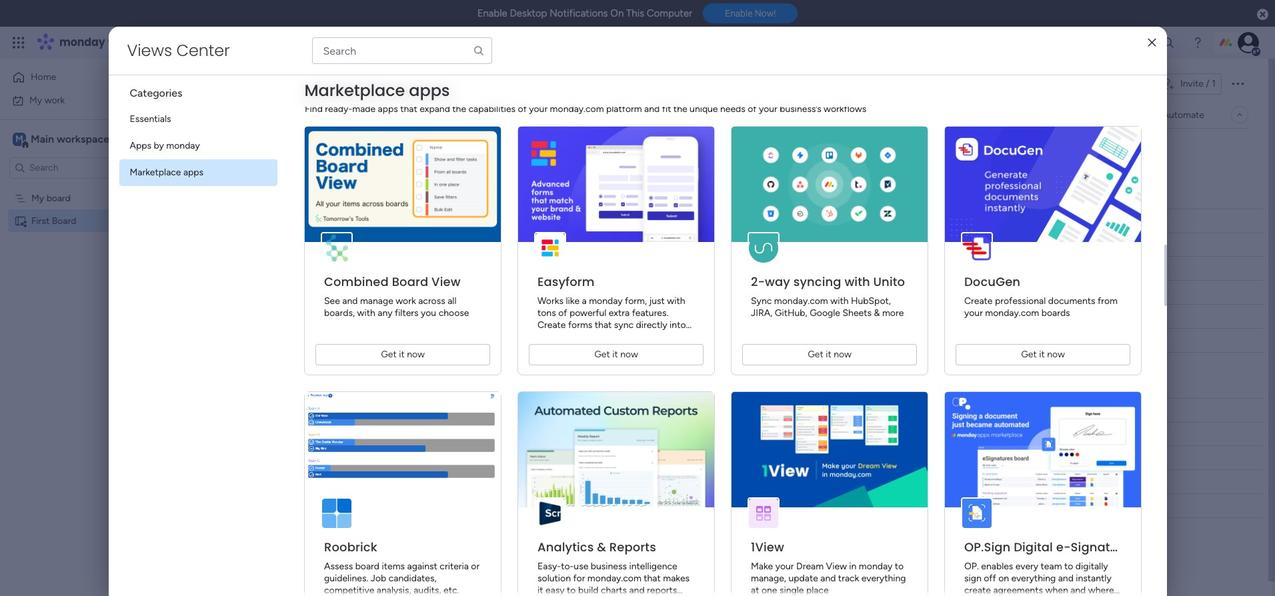 Task type: describe. For each thing, give the bounding box(es) containing it.
and down the instantly
[[1070, 585, 1086, 596]]

workflows
[[823, 103, 866, 115]]

2 horizontal spatial of
[[747, 103, 756, 115]]

when
[[1045, 585, 1068, 596]]

18 nov
[[664, 453, 691, 463]]

analytics
[[537, 539, 594, 556]]

show board description image
[[341, 77, 357, 91]]

Group Title field
[[226, 187, 299, 204]]

management
[[135, 35, 207, 50]]

your up the hide popup button
[[529, 103, 547, 115]]

enable for enable desktop notifications on this computer
[[477, 7, 507, 19]]

dapulse integrations image
[[1008, 110, 1018, 120]]

jira,
[[751, 307, 772, 319]]

and inside analytics & reports easy-to-use business intelligence solution for monday.com that makes it easy to build charts and repor
[[629, 585, 644, 596]]

invite / 1
[[1181, 78, 1216, 89]]

unique
[[689, 103, 718, 115]]

get it now for syncing
[[807, 349, 851, 360]]

to-
[[561, 561, 574, 572]]

title
[[270, 187, 296, 203]]

see plans
[[233, 37, 274, 48]]

views
[[127, 39, 172, 61]]

monday inside 1view make your dream view in monday to manage, update and track everything at one single place
[[859, 561, 892, 572]]

team
[[1041, 561, 1062, 572]]

monday.com inside analytics & reports easy-to-use business intelligence solution for monday.com that makes it easy to build charts and repor
[[587, 573, 641, 584]]

0 horizontal spatial board
[[46, 192, 71, 204]]

from
[[1098, 295, 1118, 307]]

search everything image
[[1162, 36, 1175, 49]]

docugen
[[964, 273, 1020, 290]]

task for person
[[340, 404, 359, 416]]

3 nov from the top
[[675, 430, 691, 440]]

sync
[[751, 295, 772, 307]]

search image
[[473, 45, 485, 57]]

my for my work
[[29, 94, 42, 106]]

enable now!
[[725, 8, 776, 19]]

your inside docugen create professional documents from your monday.com boards
[[964, 307, 983, 319]]

solution
[[537, 573, 571, 584]]

to inside 1view make your dream view in monday to manage, update and track everything at one single place
[[895, 561, 904, 572]]

assess
[[324, 561, 353, 572]]

help image
[[1191, 36, 1205, 49]]

to inside op.sign digital e-signature op. enables every team to digitally sign off on everything and instantly create agreements when and whe
[[1064, 561, 1073, 572]]

work inside the combined board view see and manage work across all boards, with any filters you choose
[[395, 295, 416, 307]]

get it now button for view
[[315, 344, 490, 366]]

/
[[1206, 78, 1210, 89]]

job
[[370, 573, 386, 584]]

select product image
[[12, 36, 25, 49]]

status for first 'status' field from the top
[[568, 215, 595, 226]]

apps
[[130, 140, 151, 151]]

get it now button for like
[[529, 344, 703, 366]]

analysis,
[[376, 585, 411, 596]]

main
[[31, 132, 54, 145]]

docugen create professional documents from your monday.com boards
[[964, 273, 1118, 319]]

19 nov
[[664, 240, 691, 250]]

get for a
[[594, 349, 610, 360]]

marketplace apps option
[[119, 159, 277, 186]]

0 horizontal spatial of
[[518, 103, 526, 115]]

enables
[[981, 561, 1013, 572]]

combined board view see and manage work across all boards, with any filters you choose
[[324, 273, 469, 319]]

date for 1st date field from the top
[[665, 215, 685, 226]]

that inside marketplace apps find ready-made apps that expand the capabilities of your monday.com platform and fit the unique needs of your business's workflows
[[400, 103, 417, 115]]

against
[[407, 561, 437, 572]]

use
[[574, 561, 588, 572]]

& inside '2-way syncing with unito sync monday.com with hubspot, jira, github, google sheets & more'
[[874, 307, 880, 319]]

instantly
[[1076, 573, 1111, 584]]

notifications
[[550, 7, 608, 19]]

place
[[806, 585, 828, 596]]

sheets
[[842, 307, 871, 319]]

it for combined board view
[[399, 349, 404, 360]]

& inside analytics & reports easy-to-use business intelligence solution for monday.com that makes it easy to build charts and repor
[[597, 539, 606, 556]]

view inside the combined board view see and manage work across all boards, with any filters you choose
[[431, 273, 460, 290]]

group
[[229, 187, 267, 203]]

digitally
[[1075, 561, 1108, 572]]

form,
[[625, 295, 647, 307]]

1 horizontal spatial first
[[221, 69, 264, 99]]

easyform works like a monday form, just with tons of powerful extra features. create forms that sync directly into monday, within seconds.
[[537, 273, 686, 343]]

see inside the combined board view see and manage work across all boards, with any filters you choose
[[324, 295, 340, 307]]

1 nov from the top
[[675, 240, 691, 250]]

task inside button
[[229, 144, 247, 155]]

arrow down image
[[454, 142, 470, 158]]

reports
[[609, 539, 656, 556]]

Search for a column type search field
[[312, 37, 492, 64]]

etc.
[[443, 585, 459, 596]]

update
[[788, 573, 818, 584]]

1view make your dream view in monday to manage, update and track everything at one single place
[[751, 539, 906, 596]]

that inside easyform works like a monday form, just with tons of powerful extra features. create forms that sync directly into monday, within seconds.
[[594, 319, 612, 331]]

work for monday
[[108, 35, 132, 50]]

digital
[[1014, 539, 1053, 556]]

1 date field from the top
[[662, 214, 689, 228]]

and inside marketplace apps find ready-made apps that expand the capabilities of your monday.com platform and fit the unique needs of your business's workflows
[[644, 103, 660, 115]]

more
[[882, 307, 904, 319]]

tons
[[537, 307, 556, 319]]

done
[[571, 263, 593, 274]]

works
[[537, 295, 563, 307]]

2 nov from the top
[[675, 288, 691, 298]]

your left business's
[[759, 103, 777, 115]]

op.sign digital e-signature op. enables every team to digitally sign off on everything and instantly create agreements when and whe
[[964, 539, 1130, 596]]

within
[[575, 331, 601, 343]]

list box containing my board
[[0, 184, 170, 412]]

now for view
[[407, 349, 424, 360]]

sync
[[614, 319, 633, 331]]

filter button
[[407, 139, 470, 161]]

First Board field
[[218, 69, 335, 99]]

on
[[610, 7, 624, 19]]

manage,
[[751, 573, 786, 584]]

boards,
[[324, 307, 355, 319]]

2-way syncing with unito sync monday.com with hubspot, jira, github, google sheets & more
[[751, 273, 905, 319]]

sort
[[496, 144, 513, 156]]

board inside roobrick assess board items against criteria or guidelines. job candidates, competitive analysis, audits, etc.
[[355, 561, 379, 572]]

view inside 1view make your dream view in monday to manage, update and track everything at one single place
[[826, 561, 847, 572]]

signature
[[1071, 539, 1130, 556]]

monday.com inside '2-way syncing with unito sync monday.com with hubspot, jira, github, google sheets & more'
[[774, 295, 828, 307]]

1 person field from the top
[[485, 214, 520, 228]]

working
[[554, 239, 589, 251]]

documents
[[1048, 295, 1095, 307]]

features.
[[632, 307, 668, 319]]

categories heading
[[119, 75, 277, 106]]

create
[[964, 585, 991, 596]]

it for 2-way syncing with unito
[[825, 349, 831, 360]]

workspace image
[[13, 132, 26, 146]]

fit
[[662, 103, 671, 115]]

m
[[15, 133, 23, 144]]

on inside op.sign digital e-signature op. enables every team to digitally sign off on everything and instantly create agreements when and whe
[[998, 573, 1009, 584]]

across
[[418, 295, 445, 307]]

a
[[582, 295, 586, 307]]

automate
[[1163, 109, 1205, 120]]

shareable board image
[[199, 76, 215, 92]]

person button
[[345, 139, 403, 161]]

it right working
[[604, 239, 610, 251]]

apps inside marketplace apps option
[[183, 167, 204, 178]]

first inside list box
[[31, 215, 50, 226]]

get it now button for professional
[[955, 344, 1130, 366]]

new
[[207, 144, 227, 155]]

dapulse close image
[[1257, 8, 1269, 21]]

first board inside list box
[[31, 215, 76, 226]]

expand
[[419, 103, 450, 115]]

any
[[377, 307, 392, 319]]

status for first 'status' field from the bottom
[[568, 405, 595, 416]]

get for see
[[381, 349, 396, 360]]

marketplace inside option
[[130, 167, 181, 178]]

professional
[[995, 295, 1046, 307]]

2 status field from the top
[[565, 403, 599, 418]]



Task type: vqa. For each thing, say whether or not it's contained in the screenshot.


Task type: locate. For each thing, give the bounding box(es) containing it.
see inside see plans button
[[233, 37, 249, 48]]

1 horizontal spatial board
[[269, 69, 332, 99]]

forms
[[568, 319, 592, 331]]

1 16 nov from the top
[[664, 288, 691, 298]]

easy-
[[537, 561, 561, 572]]

1 horizontal spatial the
[[673, 103, 687, 115]]

2 date field from the top
[[662, 403, 689, 418]]

2 vertical spatial that
[[643, 573, 661, 584]]

2 get it now button from the left
[[529, 344, 703, 366]]

that
[[400, 103, 417, 115], [594, 319, 612, 331], [643, 573, 661, 584]]

16 nov
[[664, 288, 691, 298], [664, 430, 691, 440]]

work for my
[[44, 94, 65, 106]]

0 vertical spatial on
[[591, 239, 602, 251]]

hide button
[[525, 139, 575, 161]]

1 horizontal spatial &
[[874, 307, 880, 319]]

1 horizontal spatial board
[[355, 561, 379, 572]]

see up boards,
[[324, 295, 340, 307]]

syncing
[[793, 273, 841, 290]]

by
[[154, 140, 164, 151]]

1 vertical spatial first board
[[31, 215, 76, 226]]

track
[[838, 573, 859, 584]]

agreements
[[993, 585, 1043, 596]]

1 image
[[1081, 27, 1093, 42]]

0 vertical spatial first board
[[221, 69, 332, 99]]

your up manage,
[[775, 561, 794, 572]]

apps by monday option
[[119, 133, 277, 159]]

monday,
[[537, 331, 573, 343]]

my down home
[[29, 94, 42, 106]]

now down boards
[[1047, 349, 1065, 360]]

angle down image
[[259, 145, 266, 155]]

of down like
[[558, 307, 567, 319]]

16 nov up 18 nov
[[664, 430, 691, 440]]

0 vertical spatial date field
[[662, 214, 689, 228]]

0 vertical spatial person
[[367, 144, 395, 156]]

get it now button down "seconds."
[[529, 344, 703, 366]]

nov right just
[[675, 288, 691, 298]]

get for documents
[[1021, 349, 1037, 360]]

of right capabilities
[[518, 103, 526, 115]]

now down filters in the bottom of the page
[[407, 349, 424, 360]]

2 horizontal spatial to
[[1064, 561, 1073, 572]]

with up google
[[830, 295, 848, 307]]

collapse board header image
[[1235, 109, 1245, 120]]

monday inside easyform works like a monday form, just with tons of powerful extra features. create forms that sync directly into monday, within seconds.
[[589, 295, 622, 307]]

that left the expand
[[400, 103, 417, 115]]

monday inside option
[[166, 140, 200, 151]]

with right just
[[667, 295, 685, 307]]

that inside analytics & reports easy-to-use business intelligence solution for monday.com that makes it easy to build charts and repor
[[643, 573, 661, 584]]

all
[[447, 295, 456, 307]]

create up monday,
[[537, 319, 566, 331]]

0 vertical spatial see
[[233, 37, 249, 48]]

2 16 from the top
[[664, 430, 672, 440]]

2 get it now from the left
[[594, 349, 638, 360]]

2 vertical spatial person
[[488, 405, 517, 416]]

16 up 18
[[664, 430, 672, 440]]

nov right 18
[[675, 453, 691, 463]]

1 vertical spatial view
[[826, 561, 847, 572]]

on down 'enables'
[[998, 573, 1009, 584]]

my inside button
[[29, 94, 42, 106]]

enable desktop notifications on this computer
[[477, 7, 692, 19]]

group title
[[229, 187, 296, 203]]

1 horizontal spatial first board
[[221, 69, 332, 99]]

date up 18 nov
[[665, 405, 685, 416]]

2 16 nov from the top
[[664, 430, 691, 440]]

and right "charts" on the left bottom of the page
[[629, 585, 644, 596]]

get for with
[[807, 349, 823, 360]]

the right the expand
[[452, 103, 466, 115]]

1 vertical spatial status field
[[565, 403, 599, 418]]

0 vertical spatial view
[[431, 273, 460, 290]]

1 vertical spatial date
[[665, 405, 685, 416]]

1 vertical spatial first
[[31, 215, 50, 226]]

board up job
[[355, 561, 379, 572]]

needs
[[720, 103, 745, 115]]

0 horizontal spatial everything
[[861, 573, 906, 584]]

work down home
[[44, 94, 65, 106]]

4 get from the left
[[1021, 349, 1037, 360]]

enable now! button
[[703, 4, 798, 24]]

categories
[[130, 87, 182, 99]]

filters
[[394, 307, 418, 319]]

1 get from the left
[[381, 349, 396, 360]]

combined
[[324, 273, 388, 290]]

1 vertical spatial 16 nov
[[664, 430, 691, 440]]

everything right track on the bottom right
[[861, 573, 906, 584]]

everything inside op.sign digital e-signature op. enables every team to digitally sign off on everything and instantly create agreements when and whe
[[1011, 573, 1056, 584]]

get down professional
[[1021, 349, 1037, 360]]

made
[[352, 103, 375, 115]]

1 vertical spatial &
[[597, 539, 606, 556]]

2 horizontal spatial board
[[392, 273, 428, 290]]

1 the from the left
[[452, 103, 466, 115]]

get it now down "seconds."
[[594, 349, 638, 360]]

it down filters in the bottom of the page
[[399, 349, 404, 360]]

that up within
[[594, 319, 612, 331]]

find
[[304, 103, 322, 115]]

None search field
[[312, 37, 492, 64]]

new task button
[[202, 139, 253, 161]]

date for 2nd date field
[[665, 405, 685, 416]]

hide
[[547, 144, 567, 156]]

get down within
[[594, 349, 610, 360]]

date field up 19 nov
[[662, 214, 689, 228]]

0 vertical spatial board
[[46, 192, 71, 204]]

list box
[[0, 184, 170, 412]]

get it now button down filters in the bottom of the page
[[315, 344, 490, 366]]

enable inside enable now! button
[[725, 8, 753, 19]]

0 horizontal spatial to
[[567, 585, 576, 596]]

dapulse x slim image
[[1148, 38, 1156, 48]]

3 get it now from the left
[[807, 349, 851, 360]]

0 vertical spatial marketplace apps
[[304, 79, 450, 101]]

monday up extra
[[589, 295, 622, 307]]

2 vertical spatial board
[[392, 273, 428, 290]]

create inside docugen create professional documents from your monday.com boards
[[964, 295, 992, 307]]

to
[[895, 561, 904, 572], [1064, 561, 1073, 572], [567, 585, 576, 596]]

now for like
[[620, 349, 638, 360]]

1 horizontal spatial of
[[558, 307, 567, 319]]

see plans button
[[215, 33, 280, 53]]

now for professional
[[1047, 349, 1065, 360]]

board inside list box
[[52, 215, 76, 226]]

0 horizontal spatial marketplace apps
[[130, 167, 204, 178]]

2 get from the left
[[594, 349, 610, 360]]

person for 1st person field from the bottom
[[488, 405, 517, 416]]

working on it
[[554, 239, 610, 251]]

with down manage
[[357, 307, 375, 319]]

1 now from the left
[[407, 349, 424, 360]]

integrate
[[1024, 109, 1062, 120]]

0 vertical spatial that
[[400, 103, 417, 115]]

create
[[964, 295, 992, 307], [537, 319, 566, 331]]

your down docugen on the right
[[964, 307, 983, 319]]

it inside analytics & reports easy-to-use business intelligence solution for monday.com that makes it easy to build charts and repor
[[537, 585, 543, 596]]

work inside button
[[44, 94, 65, 106]]

3 get it now button from the left
[[742, 344, 917, 366]]

and inside 1view make your dream view in monday to manage, update and track everything at one single place
[[820, 573, 836, 584]]

0 horizontal spatial create
[[537, 319, 566, 331]]

1 vertical spatial my
[[31, 192, 44, 204]]

way
[[765, 273, 790, 290]]

it left easy
[[537, 585, 543, 596]]

2 everything from the left
[[1011, 573, 1056, 584]]

board down the search in workspace field
[[46, 192, 71, 204]]

0 vertical spatial work
[[108, 35, 132, 50]]

nov right 19
[[675, 240, 691, 250]]

1 get it now button from the left
[[315, 344, 490, 366]]

my inside list box
[[31, 192, 44, 204]]

that down 'intelligence'
[[643, 573, 661, 584]]

now down sheets
[[833, 349, 851, 360]]

one
[[761, 585, 777, 596]]

2 date from the top
[[665, 405, 685, 416]]

single
[[779, 585, 804, 596]]

1 vertical spatial date field
[[662, 403, 689, 418]]

1 everything from the left
[[861, 573, 906, 584]]

categories list box
[[119, 75, 288, 186]]

get it now button for syncing
[[742, 344, 917, 366]]

get it now button down google
[[742, 344, 917, 366]]

1 get it now from the left
[[381, 349, 424, 360]]

1 vertical spatial see
[[324, 295, 340, 307]]

it for easyform
[[612, 349, 618, 360]]

and left fit
[[644, 103, 660, 115]]

capabilities
[[468, 103, 515, 115]]

get it now down boards
[[1021, 349, 1065, 360]]

marketplace apps down apps by monday
[[130, 167, 204, 178]]

2 the from the left
[[673, 103, 687, 115]]

on right working
[[591, 239, 602, 251]]

in
[[849, 561, 856, 572]]

4 get it now button from the left
[[955, 344, 1130, 366]]

2 vertical spatial work
[[395, 295, 416, 307]]

4 get it now from the left
[[1021, 349, 1065, 360]]

1 vertical spatial marketplace apps
[[130, 167, 204, 178]]

0 horizontal spatial on
[[591, 239, 602, 251]]

0 horizontal spatial first board
[[31, 215, 76, 226]]

activity
[[1093, 78, 1125, 89]]

Person field
[[485, 214, 520, 228], [485, 403, 520, 418]]

criteria
[[439, 561, 468, 572]]

1 horizontal spatial see
[[324, 295, 340, 307]]

board up across
[[392, 273, 428, 290]]

to right in
[[895, 561, 904, 572]]

every
[[1015, 561, 1038, 572]]

1 vertical spatial board
[[52, 215, 76, 226]]

marketplace apps up made
[[304, 79, 450, 101]]

1 horizontal spatial view
[[826, 561, 847, 572]]

2 now from the left
[[620, 349, 638, 360]]

my for my board
[[31, 192, 44, 204]]

my down the search in workspace field
[[31, 192, 44, 204]]

your inside 1view make your dream view in monday to manage, update and track everything at one single place
[[775, 561, 794, 572]]

unito
[[873, 273, 905, 290]]

now for syncing
[[833, 349, 851, 360]]

1 horizontal spatial work
[[108, 35, 132, 50]]

person inside popup button
[[367, 144, 395, 156]]

and up when
[[1058, 573, 1073, 584]]

with inside the combined board view see and manage work across all boards, with any filters you choose
[[357, 307, 375, 319]]

sort button
[[474, 139, 521, 161]]

get it now down google
[[807, 349, 851, 360]]

intelligence
[[629, 561, 677, 572]]

see left plans
[[233, 37, 249, 48]]

roobrick
[[324, 539, 377, 556]]

on
[[591, 239, 602, 251], [998, 573, 1009, 584]]

0 horizontal spatial that
[[400, 103, 417, 115]]

board down my board
[[52, 215, 76, 226]]

2 person field from the top
[[485, 403, 520, 418]]

e-
[[1056, 539, 1071, 556]]

create down docugen on the right
[[964, 295, 992, 307]]

nov
[[675, 240, 691, 250], [675, 288, 691, 298], [675, 430, 691, 440], [675, 453, 691, 463]]

0 horizontal spatial &
[[597, 539, 606, 556]]

0 horizontal spatial work
[[44, 94, 65, 106]]

1 horizontal spatial enable
[[725, 8, 753, 19]]

get it now for like
[[594, 349, 638, 360]]

op.sign
[[964, 539, 1010, 556]]

boards
[[1041, 307, 1070, 319]]

it down google
[[825, 349, 831, 360]]

to down for
[[567, 585, 576, 596]]

of right needs
[[747, 103, 756, 115]]

items
[[382, 561, 405, 572]]

at
[[751, 585, 759, 596]]

2 horizontal spatial that
[[643, 573, 661, 584]]

it down boards
[[1039, 349, 1045, 360]]

nov up 18 nov
[[675, 430, 691, 440]]

with up hubspot,
[[844, 273, 870, 290]]

1 16 from the top
[[664, 288, 672, 298]]

monday.com inside docugen create professional documents from your monday.com boards
[[985, 307, 1039, 319]]

1 horizontal spatial everything
[[1011, 573, 1056, 584]]

platform
[[606, 103, 642, 115]]

monday.com down professional
[[985, 307, 1039, 319]]

0 vertical spatial create
[[964, 295, 992, 307]]

0 horizontal spatial view
[[431, 273, 460, 290]]

jacob simon image
[[1238, 32, 1259, 53]]

roobrick assess board items against criteria or guidelines. job candidates, competitive analysis, audits, etc.
[[324, 539, 479, 596]]

view up all
[[431, 273, 460, 290]]

the right fit
[[673, 103, 687, 115]]

views center
[[127, 39, 230, 61]]

task for status
[[340, 215, 359, 226]]

invite
[[1181, 78, 1204, 89]]

shareable board image
[[14, 214, 27, 227]]

0 vertical spatial 16 nov
[[664, 288, 691, 298]]

view
[[431, 273, 460, 290], [826, 561, 847, 572]]

1 vertical spatial board
[[355, 561, 379, 572]]

1 vertical spatial that
[[594, 319, 612, 331]]

board inside the combined board view see and manage work across all boards, with any filters you choose
[[392, 273, 428, 290]]

marketplace apps inside option
[[130, 167, 204, 178]]

view left in
[[826, 561, 847, 572]]

monday.com up "charts" on the left bottom of the page
[[587, 573, 641, 584]]

1 vertical spatial on
[[998, 573, 1009, 584]]

it down "seconds."
[[612, 349, 618, 360]]

0 vertical spatial board
[[269, 69, 332, 99]]

get it now for view
[[381, 349, 424, 360]]

& down hubspot,
[[874, 307, 880, 319]]

you
[[421, 307, 436, 319]]

first board down plans
[[221, 69, 332, 99]]

0 vertical spatial status
[[568, 215, 595, 226]]

1 vertical spatial task
[[340, 215, 359, 226]]

now!
[[755, 8, 776, 19]]

first right shareable board icon
[[31, 215, 50, 226]]

get it now button down boards
[[955, 344, 1130, 366]]

0 vertical spatial task
[[229, 144, 247, 155]]

of inside easyform works like a monday form, just with tons of powerful extra features. create forms that sync directly into monday, within seconds.
[[558, 307, 567, 319]]

1 horizontal spatial create
[[964, 295, 992, 307]]

enable left desktop
[[477, 7, 507, 19]]

apps by monday
[[130, 140, 200, 151]]

like
[[566, 295, 579, 307]]

3 get from the left
[[807, 349, 823, 360]]

easy
[[545, 585, 564, 596]]

0 vertical spatial person field
[[485, 214, 520, 228]]

home button
[[8, 67, 143, 88]]

work left management
[[108, 35, 132, 50]]

2-
[[751, 273, 765, 290]]

person for first person field from the top of the page
[[488, 215, 517, 226]]

2 vertical spatial task
[[340, 404, 359, 416]]

get it now down filters in the bottom of the page
[[381, 349, 424, 360]]

1 vertical spatial work
[[44, 94, 65, 106]]

1 status from the top
[[568, 215, 595, 226]]

3 now from the left
[[833, 349, 851, 360]]

0 vertical spatial &
[[874, 307, 880, 319]]

everything inside 1view make your dream view in monday to manage, update and track everything at one single place
[[861, 573, 906, 584]]

everything down every
[[1011, 573, 1056, 584]]

1 horizontal spatial that
[[594, 319, 612, 331]]

4 now from the left
[[1047, 349, 1065, 360]]

get down any
[[381, 349, 396, 360]]

1 vertical spatial create
[[537, 319, 566, 331]]

makes
[[663, 573, 689, 584]]

my work button
[[8, 90, 143, 111]]

16 up features.
[[664, 288, 672, 298]]

first right shareable board image
[[221, 69, 264, 99]]

op.
[[964, 561, 979, 572]]

everything
[[861, 573, 906, 584], [1011, 573, 1056, 584]]

1 vertical spatial person
[[488, 215, 517, 226]]

business
[[590, 561, 627, 572]]

1 vertical spatial 16
[[664, 430, 672, 440]]

4 nov from the top
[[675, 453, 691, 463]]

0 horizontal spatial see
[[233, 37, 249, 48]]

workspace
[[57, 132, 109, 145]]

& up business
[[597, 539, 606, 556]]

workspace selection element
[[13, 131, 111, 148]]

add to favorites image
[[364, 77, 377, 90]]

2 horizontal spatial work
[[395, 295, 416, 307]]

1 horizontal spatial on
[[998, 573, 1009, 584]]

filter
[[429, 144, 450, 156]]

16 nov up the into
[[664, 288, 691, 298]]

0 horizontal spatial first
[[31, 215, 50, 226]]

with inside easyform works like a monday form, just with tons of powerful extra features. create forms that sync directly into monday, within seconds.
[[667, 295, 685, 307]]

to inside analytics & reports easy-to-use business intelligence solution for monday.com that makes it easy to build charts and repor
[[567, 585, 576, 596]]

monday.com inside marketplace apps find ready-made apps that expand the capabilities of your monday.com platform and fit the unique needs of your business's workflows
[[550, 103, 604, 115]]

0 vertical spatial 16
[[664, 288, 672, 298]]

enable left now!
[[725, 8, 753, 19]]

and up boards,
[[342, 295, 358, 307]]

get it now for professional
[[1021, 349, 1065, 360]]

1 vertical spatial status
[[568, 405, 595, 416]]

get down google
[[807, 349, 823, 360]]

1 status field from the top
[[565, 214, 599, 228]]

make
[[751, 561, 773, 572]]

Status field
[[565, 214, 599, 228], [565, 403, 599, 418]]

activity button
[[1087, 73, 1151, 95]]

marketplace inside marketplace apps find ready-made apps that expand the capabilities of your monday.com platform and fit the unique needs of your business's workflows
[[304, 80, 405, 102]]

0 horizontal spatial enable
[[477, 7, 507, 19]]

1view
[[751, 539, 784, 556]]

essentials option
[[119, 106, 277, 133]]

desktop
[[510, 7, 547, 19]]

Search in workspace field
[[28, 160, 111, 175]]

1 horizontal spatial marketplace apps
[[304, 79, 450, 101]]

0 vertical spatial date
[[665, 215, 685, 226]]

enable for enable now!
[[725, 8, 753, 19]]

monday.com up github,
[[774, 295, 828, 307]]

and
[[644, 103, 660, 115], [342, 295, 358, 307], [820, 573, 836, 584], [1058, 573, 1073, 584], [629, 585, 644, 596], [1070, 585, 1086, 596]]

create inside easyform works like a monday form, just with tons of powerful extra features. create forms that sync directly into monday, within seconds.
[[537, 319, 566, 331]]

1 vertical spatial person field
[[485, 403, 520, 418]]

into
[[669, 319, 686, 331]]

dream
[[796, 561, 823, 572]]

0 horizontal spatial board
[[52, 215, 76, 226]]

Search field
[[298, 141, 338, 159]]

and inside the combined board view see and manage work across all boards, with any filters you choose
[[342, 295, 358, 307]]

guidelines.
[[324, 573, 368, 584]]

1 date from the top
[[665, 215, 685, 226]]

and up place
[[820, 573, 836, 584]]

1
[[1212, 78, 1216, 89]]

0 vertical spatial status field
[[565, 214, 599, 228]]

option
[[0, 186, 170, 189]]

date field up 18 nov
[[662, 403, 689, 418]]

2 status from the top
[[568, 405, 595, 416]]

first board down my board
[[31, 215, 76, 226]]

Date field
[[662, 214, 689, 228], [662, 403, 689, 418]]

0 horizontal spatial the
[[452, 103, 466, 115]]

google
[[810, 307, 840, 319]]

first
[[221, 69, 264, 99], [31, 215, 50, 226]]

work up filters in the bottom of the page
[[395, 295, 416, 307]]

powerful
[[569, 307, 606, 319]]

marketplace
[[304, 79, 405, 101], [304, 80, 405, 102], [130, 167, 181, 178]]

1 horizontal spatial to
[[895, 561, 904, 572]]

directly
[[636, 319, 667, 331]]

monday right by
[[166, 140, 200, 151]]

monday right in
[[859, 561, 892, 572]]

to right 'team'
[[1064, 561, 1073, 572]]

monday.com up hide
[[550, 103, 604, 115]]

date up 19 nov
[[665, 215, 685, 226]]

0 vertical spatial my
[[29, 94, 42, 106]]

board up find
[[269, 69, 332, 99]]

monday up home button
[[59, 35, 105, 50]]

now down "seconds."
[[620, 349, 638, 360]]

extra
[[608, 307, 629, 319]]

it for docugen
[[1039, 349, 1045, 360]]

0 vertical spatial first
[[221, 69, 264, 99]]



